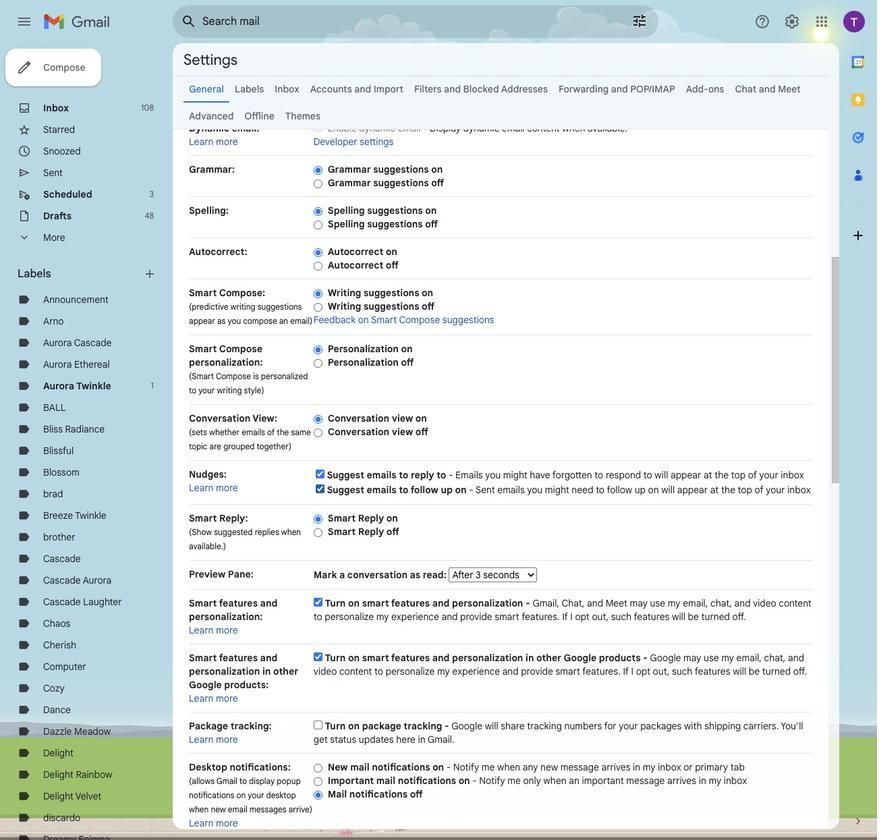 Task type: describe. For each thing, give the bounding box(es) containing it.
in inside smart features and personalization in other google products: learn more
[[262, 665, 271, 678]]

here
[[396, 734, 416, 746]]

smart for smart reply off
[[328, 526, 356, 538]]

opt inside the gmail, chat, and meet may use my email, chat, and video content to personalize my experience and provide smart features. if i opt out, such features will be turned off.
[[575, 611, 590, 623]]

autocorrect for autocorrect on
[[328, 246, 383, 258]]

notifications down here
[[372, 761, 430, 773]]

respond
[[606, 469, 641, 481]]

ethereal
[[74, 358, 110, 371]]

1 vertical spatial top
[[738, 484, 752, 496]]

carriers.
[[744, 720, 779, 732]]

compose up is
[[219, 343, 262, 355]]

discardo link
[[43, 812, 81, 824]]

smart features and personalization: learn more
[[189, 597, 278, 636]]

Smart Reply off radio
[[314, 528, 322, 538]]

emails inside conversation view: (sets whether emails of the same topic are grouped together)
[[242, 427, 265, 437]]

suggested
[[214, 527, 253, 537]]

mail for important
[[376, 775, 396, 787]]

- left the gmail,
[[526, 597, 530, 609]]

off for smart reply off
[[387, 526, 399, 538]]

any
[[523, 761, 538, 773]]

read:
[[423, 569, 447, 581]]

features. inside google may use my email, chat, and video content to personalize my experience and provide smart features. if i opt out, such features will be turned off.
[[583, 665, 621, 678]]

suggestions inside smart compose: (predictive writing suggestions appear as you compose an email)
[[258, 302, 302, 312]]

search mail image
[[177, 9, 201, 34]]

writing inside smart compose: (predictive writing suggestions appear as you compose an email)
[[230, 302, 255, 312]]

notify for notify me when any new message arrives in my inbox or primary tab
[[453, 761, 479, 773]]

personalization for personalization off
[[328, 356, 399, 368]]

spelling for spelling suggestions off
[[328, 218, 365, 230]]

compose left is
[[216, 371, 251, 381]]

a
[[339, 569, 345, 581]]

1 vertical spatial arrives
[[667, 775, 697, 787]]

when inside the enable dynamic email - display dynamic email content when available. developer settings
[[562, 122, 585, 134]]

if inside the gmail, chat, and meet may use my email, chat, and video content to personalize my experience and provide smart features. if i opt out, such features will be turned off.
[[562, 611, 568, 623]]

get
[[314, 734, 328, 746]]

smart inside the gmail, chat, and meet may use my email, chat, and video content to personalize my experience and provide smart features. if i opt out, such features will be turned off.
[[495, 611, 520, 623]]

you for as
[[228, 316, 241, 326]]

themes
[[285, 110, 321, 122]]

0 horizontal spatial arrives
[[602, 761, 631, 773]]

whether
[[209, 427, 240, 437]]

turned inside google may use my email, chat, and video content to personalize my experience and provide smart features. if i opt out, such features will be turned off.
[[762, 665, 791, 678]]

suggestions for writing suggestions on
[[364, 287, 419, 299]]

bliss radiance link
[[43, 423, 105, 435]]

chaos link
[[43, 618, 70, 630]]

features inside google may use my email, chat, and video content to personalize my experience and provide smart features. if i opt out, such features will be turned off.
[[695, 665, 731, 678]]

mail for new
[[350, 761, 370, 773]]

out, inside the gmail, chat, and meet may use my email, chat, and video content to personalize my experience and provide smart features. if i opt out, such features will be turned off.
[[592, 611, 609, 623]]

style)
[[244, 385, 264, 395]]

experience inside the gmail, chat, and meet may use my email, chat, and video content to personalize my experience and provide smart features. if i opt out, such features will be turned off.
[[392, 611, 439, 623]]

(smart
[[189, 371, 214, 381]]

personalization for personalization on
[[328, 343, 399, 355]]

offline
[[245, 110, 274, 122]]

emails
[[456, 469, 483, 481]]

dazzle meadow
[[43, 726, 111, 738]]

- left emails
[[449, 469, 453, 481]]

Conversation view off radio
[[314, 428, 322, 438]]

display
[[430, 122, 461, 134]]

cascade aurora link
[[43, 574, 112, 586]]

new inside desktop notifications: (allows gmail to display popup notifications on your desktop when new email messages arrive) learn more
[[211, 804, 226, 815]]

to left reply
[[399, 469, 409, 481]]

cascade for cascade aurora
[[43, 574, 81, 586]]

snoozed link
[[43, 145, 81, 157]]

arno
[[43, 315, 64, 327]]

personalization inside smart features and personalization in other google products: learn more
[[189, 665, 260, 678]]

off up writing suggestions on
[[386, 259, 399, 271]]

cascade for cascade link
[[43, 553, 81, 565]]

grouped
[[223, 441, 255, 451]]

features down turn on smart features and personalization -
[[391, 652, 430, 664]]

- up the gmail.
[[445, 720, 449, 732]]

mail notifications off
[[328, 788, 423, 800]]

- left only in the right of the page
[[473, 775, 477, 787]]

tracking for share
[[527, 720, 562, 732]]

1 horizontal spatial new
[[541, 761, 558, 773]]

cascade up ethereal
[[74, 337, 112, 349]]

brother
[[43, 531, 75, 543]]

dazzle meadow link
[[43, 726, 111, 738]]

numbers
[[565, 720, 602, 732]]

sent link
[[43, 167, 63, 179]]

for
[[604, 720, 617, 732]]

feedback on smart compose suggestions link
[[314, 314, 494, 326]]

to left "respond"
[[595, 469, 604, 481]]

me for only
[[508, 775, 521, 787]]

email:
[[232, 122, 259, 134]]

tracking for package
[[404, 720, 442, 732]]

aurora cascade
[[43, 337, 112, 349]]

pane:
[[228, 568, 254, 580]]

features inside smart features and personalization in other google products: learn more
[[219, 652, 258, 664]]

1 vertical spatial appear
[[671, 469, 701, 481]]

gmail
[[217, 776, 237, 786]]

aurora ethereal
[[43, 358, 110, 371]]

labels navigation
[[0, 43, 173, 840]]

when inside smart reply: (show suggested replies when available.)
[[281, 527, 301, 537]]

labels heading
[[18, 267, 143, 281]]

as inside smart compose: (predictive writing suggestions appear as you compose an email)
[[217, 316, 226, 326]]

products:
[[224, 679, 269, 691]]

learn inside 'nudges: learn more'
[[189, 482, 214, 494]]

brad
[[43, 488, 63, 500]]

features inside the gmail, chat, and meet may use my email, chat, and video content to personalize my experience and provide smart features. if i opt out, such features will be turned off.
[[634, 611, 670, 623]]

google inside 'google will share tracking numbers for your packages with shipping carriers. you'll get status updates here in gmail.'
[[452, 720, 483, 732]]

appear inside smart compose: (predictive writing suggestions appear as you compose an email)
[[189, 316, 215, 326]]

learn more link for dynamic email:
[[189, 136, 238, 148]]

dazzle
[[43, 726, 72, 738]]

grammar suggestions on
[[328, 163, 443, 175]]

learn more link for smart features and personalization:
[[189, 624, 238, 636]]

Important mail notifications on radio
[[314, 777, 322, 787]]

2 vertical spatial appear
[[677, 484, 708, 496]]

smart for smart compose personalization: (smart compose is personalized to your writing style)
[[189, 343, 217, 355]]

off. inside google may use my email, chat, and video content to personalize my experience and provide smart features. if i opt out, such features will be turned off.
[[794, 665, 807, 678]]

1 horizontal spatial inbox link
[[275, 83, 299, 95]]

view:
[[253, 412, 277, 425]]

personalization for in
[[452, 652, 523, 664]]

provide inside the gmail, chat, and meet may use my email, chat, and video content to personalize my experience and provide smart features. if i opt out, such features will be turned off.
[[460, 611, 492, 623]]

Grammar suggestions on radio
[[314, 165, 322, 175]]

0 vertical spatial meet
[[778, 83, 801, 95]]

emails up smart reply on on the bottom left
[[367, 484, 397, 496]]

other inside smart features and personalization in other google products: learn more
[[273, 665, 298, 678]]

sent inside labels navigation
[[43, 167, 63, 179]]

filters
[[414, 83, 442, 95]]

main menu image
[[16, 13, 32, 30]]

support image
[[755, 13, 771, 30]]

when left any
[[497, 761, 521, 773]]

ons
[[709, 83, 724, 95]]

same
[[291, 427, 311, 437]]

import
[[374, 83, 404, 95]]

to up smart reply off
[[399, 484, 409, 496]]

Grammar suggestions off radio
[[314, 179, 322, 189]]

2 horizontal spatial you
[[527, 484, 543, 496]]

notifications:
[[230, 761, 291, 773]]

0 vertical spatial other
[[537, 652, 562, 664]]

aurora ethereal link
[[43, 358, 110, 371]]

suggest for suggest emails to reply to - emails you might have forgotten to respond to will appear at the top of your inbox
[[327, 469, 364, 481]]

autocorrect:
[[189, 246, 247, 258]]

0 vertical spatial at
[[704, 469, 712, 481]]

cascade for cascade laughter
[[43, 596, 81, 608]]

aurora twinkle
[[43, 380, 111, 392]]

blocked
[[463, 83, 499, 95]]

the inside conversation view: (sets whether emails of the same topic are grouped together)
[[277, 427, 289, 437]]

1 dynamic from the left
[[359, 122, 396, 134]]

smart inside google may use my email, chat, and video content to personalize my experience and provide smart features. if i opt out, such features will be turned off.
[[556, 665, 580, 678]]

forwarding and pop/imap link
[[559, 83, 675, 95]]

an for compose
[[279, 316, 288, 326]]

1 horizontal spatial email
[[398, 122, 421, 134]]

meet inside the gmail, chat, and meet may use my email, chat, and video content to personalize my experience and provide smart features. if i opt out, such features will be turned off.
[[606, 597, 628, 609]]

learn inside dynamic email: learn more
[[189, 136, 214, 148]]

autocorrect for autocorrect off
[[328, 259, 383, 271]]

2 up from the left
[[635, 484, 646, 496]]

more inside smart features and personalization: learn more
[[216, 624, 238, 636]]

your inside smart compose personalization: (smart compose is personalized to your writing style)
[[199, 385, 215, 395]]

brother link
[[43, 531, 75, 543]]

breeze twinkle link
[[43, 510, 106, 522]]

autocorrect off
[[328, 259, 399, 271]]

gmail image
[[43, 8, 117, 35]]

to inside google may use my email, chat, and video content to personalize my experience and provide smart features. if i opt out, such features will be turned off.
[[375, 665, 383, 678]]

off down personalization on
[[401, 356, 414, 368]]

grammar for grammar suggestions off
[[328, 177, 371, 189]]

view for on
[[392, 412, 413, 425]]

emails left reply
[[367, 469, 397, 481]]

spelling for spelling suggestions on
[[328, 204, 365, 217]]

accounts
[[310, 83, 352, 95]]

inbox for leftmost "inbox" link
[[43, 102, 69, 114]]

conversation for conversation view: (sets whether emails of the same topic are grouped together)
[[189, 412, 251, 425]]

to right need
[[596, 484, 605, 496]]

addresses
[[501, 83, 548, 95]]

to right "respond"
[[644, 469, 652, 481]]

to inside smart compose personalization: (smart compose is personalized to your writing style)
[[189, 385, 196, 395]]

1 horizontal spatial message
[[626, 775, 665, 787]]

Smart Reply on radio
[[314, 514, 322, 524]]

me for when
[[482, 761, 495, 773]]

nudges: learn more
[[189, 468, 238, 494]]

turn for turn on smart features and personalization in other google products -
[[325, 652, 346, 664]]

conversation for conversation view on
[[328, 412, 389, 425]]

1 vertical spatial of
[[748, 469, 757, 481]]

turn on package tracking -
[[325, 720, 452, 732]]

turn for turn on package tracking -
[[325, 720, 346, 732]]

learn more link for package tracking:
[[189, 734, 238, 746]]

will inside 'google will share tracking numbers for your packages with shipping carriers. you'll get status updates here in gmail.'
[[485, 720, 499, 732]]

personalization on
[[328, 343, 413, 355]]

learn inside smart features and personalization: learn more
[[189, 624, 214, 636]]

chat, inside google may use my email, chat, and video content to personalize my experience and provide smart features. if i opt out, such features will be turned off.
[[764, 652, 786, 664]]

settings
[[184, 50, 238, 69]]

use inside the gmail, chat, and meet may use my email, chat, and video content to personalize my experience and provide smart features. if i opt out, such features will be turned off.
[[650, 597, 666, 609]]

i inside the gmail, chat, and meet may use my email, chat, and video content to personalize my experience and provide smart features. if i opt out, such features will be turned off.
[[571, 611, 573, 623]]

learn inside package tracking: learn more
[[189, 734, 214, 746]]

1 vertical spatial sent
[[476, 484, 495, 496]]

off. inside the gmail, chat, and meet may use my email, chat, and video content to personalize my experience and provide smart features. if i opt out, such features will be turned off.
[[733, 611, 746, 623]]

products
[[599, 652, 641, 664]]

delight rainbow link
[[43, 769, 112, 781]]

more inside dynamic email: learn more
[[216, 136, 238, 148]]

provide inside google may use my email, chat, and video content to personalize my experience and provide smart features. if i opt out, such features will be turned off.
[[521, 665, 553, 678]]

i inside google may use my email, chat, and video content to personalize my experience and provide smart features. if i opt out, such features will be turned off.
[[631, 665, 634, 678]]

when inside desktop notifications: (allows gmail to display popup notifications on your desktop when new email messages arrive) learn more
[[189, 804, 209, 815]]

compose down writing suggestions off on the top of the page
[[399, 314, 440, 326]]

(show
[[189, 527, 212, 537]]

may inside the gmail, chat, and meet may use my email, chat, and video content to personalize my experience and provide smart features. if i opt out, such features will be turned off.
[[630, 597, 648, 609]]

in inside 'google will share tracking numbers for your packages with shipping carriers. you'll get status updates here in gmail.'
[[418, 734, 426, 746]]

1 follow from the left
[[411, 484, 439, 496]]

Autocorrect off radio
[[314, 261, 322, 271]]

aurora twinkle link
[[43, 380, 111, 392]]

off for conversation view off
[[416, 426, 428, 438]]

add-
[[686, 83, 709, 95]]

suggestions for writing suggestions off
[[364, 300, 419, 312]]

rainbow
[[76, 769, 112, 781]]

drafts
[[43, 210, 72, 222]]

aurora cascade link
[[43, 337, 112, 349]]

forwarding and pop/imap
[[559, 83, 675, 95]]

important
[[582, 775, 624, 787]]

0 vertical spatial top
[[731, 469, 746, 481]]

1 horizontal spatial might
[[545, 484, 569, 496]]

announcement
[[43, 294, 108, 306]]

is
[[253, 371, 259, 381]]

1 vertical spatial at
[[710, 484, 719, 496]]

or
[[684, 761, 693, 773]]

are
[[210, 441, 221, 451]]

to right reply
[[437, 469, 446, 481]]

advanced search options image
[[626, 7, 653, 34]]

view for off
[[392, 426, 413, 438]]

cherish
[[43, 639, 76, 651]]

- right products
[[643, 652, 648, 664]]

notifications down important
[[349, 788, 408, 800]]

delight rainbow
[[43, 769, 112, 781]]

0 horizontal spatial inbox link
[[43, 102, 69, 114]]

Search mail text field
[[202, 15, 594, 28]]

blissful link
[[43, 445, 74, 457]]

aurora for aurora cascade
[[43, 337, 72, 349]]

reply:
[[219, 512, 248, 524]]

emails down the suggest emails to reply to - emails you might have forgotten to respond to will appear at the top of your inbox
[[498, 484, 525, 496]]

in down the gmail,
[[526, 652, 534, 664]]

aurora for aurora ethereal
[[43, 358, 72, 371]]

off for mail notifications off
[[410, 788, 423, 800]]

grammar for grammar suggestions on
[[328, 163, 371, 175]]



Task type: vqa. For each thing, say whether or not it's contained in the screenshot.
the rightmost features.
yes



Task type: locate. For each thing, give the bounding box(es) containing it.
will inside google may use my email, chat, and video content to personalize my experience and provide smart features. if i opt out, such features will be turned off.
[[733, 665, 747, 678]]

nudges:
[[189, 468, 227, 481]]

learn down the "preview"
[[189, 624, 214, 636]]

2 reply from the top
[[358, 526, 384, 538]]

0 horizontal spatial up
[[441, 484, 453, 496]]

1 turn from the top
[[325, 597, 346, 609]]

more down dynamic
[[216, 136, 238, 148]]

more inside package tracking: learn more
[[216, 734, 238, 746]]

0 vertical spatial personalization
[[328, 343, 399, 355]]

suggestions
[[373, 163, 429, 175], [373, 177, 429, 189], [367, 204, 423, 217], [367, 218, 423, 230], [364, 287, 419, 299], [364, 300, 419, 312], [258, 302, 302, 312], [443, 314, 494, 326]]

0 vertical spatial inbox
[[275, 83, 299, 95]]

experience inside google may use my email, chat, and video content to personalize my experience and provide smart features. if i opt out, such features will be turned off.
[[452, 665, 500, 678]]

chat,
[[562, 597, 585, 609]]

Spelling suggestions off radio
[[314, 220, 322, 230]]

email left display
[[398, 122, 421, 134]]

mail
[[350, 761, 370, 773], [376, 775, 396, 787]]

cascade down the brother
[[43, 553, 81, 565]]

0 horizontal spatial follow
[[411, 484, 439, 496]]

turn on smart features and personalization -
[[325, 597, 533, 609]]

reply for on
[[358, 512, 384, 524]]

0 vertical spatial chat,
[[711, 597, 732, 609]]

laughter
[[83, 596, 122, 608]]

0 vertical spatial use
[[650, 597, 666, 609]]

1 delight from the top
[[43, 747, 73, 759]]

0 horizontal spatial off.
[[733, 611, 746, 623]]

personalized
[[261, 371, 308, 381]]

be inside the gmail, chat, and meet may use my email, chat, and video content to personalize my experience and provide smart features. if i opt out, such features will be turned off.
[[688, 611, 699, 623]]

smart reply off
[[328, 526, 399, 538]]

2 vertical spatial delight
[[43, 790, 73, 802]]

notify for notify me only when an important message arrives in my inbox
[[479, 775, 505, 787]]

delight for "delight" link
[[43, 747, 73, 759]]

1 writing from the top
[[328, 287, 361, 299]]

1 horizontal spatial experience
[[452, 665, 500, 678]]

1 vertical spatial might
[[545, 484, 569, 496]]

personalize inside google may use my email, chat, and video content to personalize my experience and provide smart features. if i opt out, such features will be turned off.
[[386, 665, 435, 678]]

1 personalization from the top
[[328, 343, 399, 355]]

features inside smart features and personalization: learn more
[[219, 597, 258, 609]]

suggestions for grammar suggestions off
[[373, 177, 429, 189]]

if inside google may use my email, chat, and video content to personalize my experience and provide smart features. if i opt out, such features will be turned off.
[[623, 665, 629, 678]]

cascade aurora
[[43, 574, 112, 586]]

0 vertical spatial email,
[[683, 597, 708, 609]]

smart inside smart compose personalization: (smart compose is personalized to your writing style)
[[189, 343, 217, 355]]

2 learn from the top
[[189, 482, 214, 494]]

accounts and import
[[310, 83, 404, 95]]

2 personalization: from the top
[[189, 611, 263, 623]]

2 personalization from the top
[[328, 356, 399, 368]]

6 more from the top
[[216, 817, 238, 829]]

google inside google may use my email, chat, and video content to personalize my experience and provide smart features. if i opt out, such features will be turned off.
[[650, 652, 681, 664]]

0 vertical spatial notify
[[453, 761, 479, 773]]

might down the suggest emails to reply to - emails you might have forgotten to respond to will appear at the top of your inbox
[[545, 484, 569, 496]]

more down gmail
[[216, 817, 238, 829]]

me
[[482, 761, 495, 773], [508, 775, 521, 787]]

smart
[[362, 597, 389, 609], [495, 611, 520, 623], [362, 652, 389, 664], [556, 665, 580, 678]]

1 horizontal spatial arrives
[[667, 775, 697, 787]]

Autocorrect on radio
[[314, 248, 322, 258]]

content
[[527, 122, 560, 134], [779, 597, 812, 609], [339, 665, 372, 678]]

(allows
[[189, 776, 215, 786]]

twinkle for breeze twinkle
[[75, 510, 106, 522]]

package
[[362, 720, 401, 732]]

email,
[[683, 597, 708, 609], [737, 652, 762, 664]]

1 horizontal spatial you
[[485, 469, 501, 481]]

0 vertical spatial you
[[228, 316, 241, 326]]

google inside smart features and personalization in other google products: learn more
[[189, 679, 222, 691]]

message
[[561, 761, 599, 773], [626, 775, 665, 787]]

learn down dynamic
[[189, 136, 214, 148]]

chat and meet link
[[735, 83, 801, 95]]

1 vertical spatial reply
[[358, 526, 384, 538]]

smart for smart reply on
[[328, 512, 356, 524]]

1 vertical spatial autocorrect
[[328, 259, 383, 271]]

1 vertical spatial features.
[[583, 665, 621, 678]]

as down (predictive
[[217, 316, 226, 326]]

video inside the gmail, chat, and meet may use my email, chat, and video content to personalize my experience and provide smart features. if i opt out, such features will be turned off.
[[753, 597, 777, 609]]

more up smart features and personalization in other google products: learn more
[[216, 624, 238, 636]]

Personalization on radio
[[314, 345, 322, 355]]

mail
[[328, 788, 347, 800]]

more down package
[[216, 734, 238, 746]]

email, inside google may use my email, chat, and video content to personalize my experience and provide smart features. if i opt out, such features will be turned off.
[[737, 652, 762, 664]]

2 autocorrect from the top
[[328, 259, 383, 271]]

notifications down the gmail.
[[398, 775, 456, 787]]

1 vertical spatial me
[[508, 775, 521, 787]]

learn inside smart features and personalization in other google products: learn more
[[189, 692, 214, 705]]

cascade down cascade link
[[43, 574, 81, 586]]

1 spelling from the top
[[328, 204, 365, 217]]

i down products
[[631, 665, 634, 678]]

to inside the gmail, chat, and meet may use my email, chat, and video content to personalize my experience and provide smart features. if i opt out, such features will be turned off.
[[314, 611, 322, 623]]

emails down view:
[[242, 427, 265, 437]]

labels for labels heading
[[18, 267, 51, 281]]

1 vertical spatial be
[[749, 665, 760, 678]]

suggest emails to reply to - emails you might have forgotten to respond to will appear at the top of your inbox
[[327, 469, 804, 481]]

0 vertical spatial opt
[[575, 611, 590, 623]]

opt down products
[[636, 665, 651, 678]]

2 suggest from the top
[[327, 484, 364, 496]]

tracking up here
[[404, 720, 442, 732]]

and inside smart features and personalization: learn more
[[260, 597, 278, 609]]

2 vertical spatial you
[[527, 484, 543, 496]]

more inside desktop notifications: (allows gmail to display popup notifications on your desktop when new email messages arrive) learn more
[[216, 817, 238, 829]]

google left products:
[[189, 679, 222, 691]]

to inside desktop notifications: (allows gmail to display popup notifications on your desktop when new email messages arrive) learn more
[[239, 776, 247, 786]]

2 vertical spatial the
[[721, 484, 736, 496]]

1 vertical spatial turned
[[762, 665, 791, 678]]

personalization
[[452, 597, 523, 609], [452, 652, 523, 664], [189, 665, 260, 678]]

when left the available.
[[562, 122, 585, 134]]

general link
[[189, 83, 224, 95]]

smart for smart features and personalization in other google products: learn more
[[189, 652, 217, 664]]

Personalization off radio
[[314, 358, 322, 368]]

1 up from the left
[[441, 484, 453, 496]]

0 vertical spatial provide
[[460, 611, 492, 623]]

more
[[216, 136, 238, 148], [216, 482, 238, 494], [216, 624, 238, 636], [216, 692, 238, 705], [216, 734, 238, 746], [216, 817, 238, 829]]

1 vertical spatial personalize
[[386, 665, 435, 678]]

if down the 'chat,'
[[562, 611, 568, 623]]

labels up offline
[[235, 83, 264, 95]]

when down (allows
[[189, 804, 209, 815]]

spelling right spelling suggestions off option
[[328, 218, 365, 230]]

email inside desktop notifications: (allows gmail to display popup notifications on your desktop when new email messages arrive) learn more
[[228, 804, 247, 815]]

more
[[43, 231, 65, 244]]

delight for delight rainbow
[[43, 769, 73, 781]]

mail up mail notifications off
[[376, 775, 396, 787]]

your inside 'google will share tracking numbers for your packages with shipping carriers. you'll get status updates here in gmail.'
[[619, 720, 638, 732]]

writing for writing suggestions on
[[328, 287, 361, 299]]

ball link
[[43, 402, 66, 414]]

might left the have
[[503, 469, 528, 481]]

- inside the enable dynamic email - display dynamic email content when available. developer settings
[[423, 122, 427, 134]]

chat, inside the gmail, chat, and meet may use my email, chat, and video content to personalize my experience and provide smart features. if i opt out, such features will be turned off.
[[711, 597, 732, 609]]

0 vertical spatial sent
[[43, 167, 63, 179]]

use inside google may use my email, chat, and video content to personalize my experience and provide smart features. if i opt out, such features will be turned off.
[[704, 652, 719, 664]]

compose
[[43, 61, 85, 74], [399, 314, 440, 326], [219, 343, 262, 355], [216, 371, 251, 381]]

features up products
[[634, 611, 670, 623]]

1 vertical spatial twinkle
[[75, 510, 106, 522]]

such inside google may use my email, chat, and video content to personalize my experience and provide smart features. if i opt out, such features will be turned off.
[[672, 665, 693, 678]]

smart inside smart features and personalization in other google products: learn more
[[189, 652, 217, 664]]

grammar suggestions off
[[328, 177, 444, 189]]

1 vertical spatial the
[[715, 469, 729, 481]]

opt inside google may use my email, chat, and video content to personalize my experience and provide smart features. if i opt out, such features will be turned off.
[[636, 665, 651, 678]]

Writing suggestions on radio
[[314, 289, 322, 299]]

0 vertical spatial might
[[503, 469, 528, 481]]

1 horizontal spatial meet
[[778, 83, 801, 95]]

2 vertical spatial of
[[755, 484, 764, 496]]

popup
[[277, 776, 301, 786]]

breeze
[[43, 510, 73, 522]]

advanced link
[[189, 110, 234, 122]]

writing left style)
[[217, 385, 242, 395]]

discardo
[[43, 812, 81, 824]]

4 more from the top
[[216, 692, 238, 705]]

1 vertical spatial chat,
[[764, 652, 786, 664]]

Conversation view on radio
[[314, 414, 322, 424]]

0 horizontal spatial provide
[[460, 611, 492, 623]]

autocorrect down autocorrect on
[[328, 259, 383, 271]]

the
[[277, 427, 289, 437], [715, 469, 729, 481], [721, 484, 736, 496]]

- left display
[[423, 122, 427, 134]]

advanced
[[189, 110, 234, 122]]

0 vertical spatial may
[[630, 597, 648, 609]]

0 horizontal spatial as
[[217, 316, 226, 326]]

smart up (show
[[189, 512, 217, 524]]

and inside smart features and personalization in other google products: learn more
[[260, 652, 278, 664]]

1 horizontal spatial up
[[635, 484, 646, 496]]

blissful
[[43, 445, 74, 457]]

in right here
[[418, 734, 426, 746]]

aurora up the laughter
[[83, 574, 112, 586]]

0 vertical spatial message
[[561, 761, 599, 773]]

1 horizontal spatial an
[[569, 775, 580, 787]]

content inside google may use my email, chat, and video content to personalize my experience and provide smart features. if i opt out, such features will be turned off.
[[339, 665, 372, 678]]

bliss
[[43, 423, 63, 435]]

3 more from the top
[[216, 624, 238, 636]]

0 horizontal spatial message
[[561, 761, 599, 773]]

0 vertical spatial turned
[[702, 611, 730, 623]]

2 spelling from the top
[[328, 218, 365, 230]]

personalize inside the gmail, chat, and meet may use my email, chat, and video content to personalize my experience and provide smart features. if i opt out, such features will be turned off.
[[325, 611, 374, 623]]

new down gmail
[[211, 804, 226, 815]]

off for grammar suggestions off
[[431, 177, 444, 189]]

delight down dazzle on the left bottom
[[43, 747, 73, 759]]

suggestions for spelling suggestions on
[[367, 204, 423, 217]]

share
[[501, 720, 525, 732]]

New mail notifications on radio
[[314, 763, 322, 773]]

writing down compose:
[[230, 302, 255, 312]]

desktop
[[189, 761, 227, 773]]

off down smart reply on on the bottom left
[[387, 526, 399, 538]]

notify left only in the right of the page
[[479, 775, 505, 787]]

2 dynamic from the left
[[463, 122, 500, 134]]

be inside google may use my email, chat, and video content to personalize my experience and provide smart features. if i opt out, such features will be turned off.
[[749, 665, 760, 678]]

1 vertical spatial turn
[[325, 652, 346, 664]]

smart for smart features and personalization: learn more
[[189, 597, 217, 609]]

1 vertical spatial notify
[[479, 775, 505, 787]]

more inside smart features and personalization in other google products: learn more
[[216, 692, 238, 705]]

twinkle
[[76, 380, 111, 392], [75, 510, 106, 522]]

- down the gmail.
[[447, 761, 451, 773]]

arrives down or
[[667, 775, 697, 787]]

None search field
[[173, 5, 659, 38]]

features.
[[522, 611, 560, 623], [583, 665, 621, 678]]

1 vertical spatial writing
[[328, 300, 361, 312]]

0 horizontal spatial tracking
[[404, 720, 442, 732]]

4 learn more link from the top
[[189, 692, 238, 705]]

experience down turn on smart features and personalization -
[[392, 611, 439, 623]]

inbox up 'themes'
[[275, 83, 299, 95]]

1 horizontal spatial me
[[508, 775, 521, 787]]

(sets
[[189, 427, 207, 437]]

1
[[151, 381, 154, 391]]

may inside google may use my email, chat, and video content to personalize my experience and provide smart features. if i opt out, such features will be turned off.
[[684, 652, 702, 664]]

- down emails
[[469, 484, 474, 496]]

1 horizontal spatial email,
[[737, 652, 762, 664]]

content inside the gmail, chat, and meet may use my email, chat, and video content to personalize my experience and provide smart features. if i opt out, such features will be turned off.
[[779, 597, 812, 609]]

features down read:
[[391, 597, 430, 609]]

2 delight from the top
[[43, 769, 73, 781]]

0 vertical spatial suggest
[[327, 469, 364, 481]]

appear
[[189, 316, 215, 326], [671, 469, 701, 481], [677, 484, 708, 496]]

0 horizontal spatial sent
[[43, 167, 63, 179]]

inbox for the right "inbox" link
[[275, 83, 299, 95]]

conversation inside conversation view: (sets whether emails of the same topic are grouped together)
[[189, 412, 251, 425]]

twinkle right breeze
[[75, 510, 106, 522]]

2 tracking from the left
[[527, 720, 562, 732]]

1 view from the top
[[392, 412, 413, 425]]

1 vertical spatial email,
[[737, 652, 762, 664]]

you'll
[[781, 720, 804, 732]]

1 horizontal spatial mail
[[376, 775, 396, 787]]

personalization: down preview pane:
[[189, 611, 263, 623]]

off
[[431, 177, 444, 189], [425, 218, 438, 230], [386, 259, 399, 271], [422, 300, 435, 312], [401, 356, 414, 368], [416, 426, 428, 438], [387, 526, 399, 538], [410, 788, 423, 800]]

delight for delight velvet
[[43, 790, 73, 802]]

labels link
[[235, 83, 264, 95]]

of inside conversation view: (sets whether emails of the same topic are grouped together)
[[267, 427, 275, 437]]

video inside google may use my email, chat, and video content to personalize my experience and provide smart features. if i opt out, such features will be turned off.
[[314, 665, 337, 678]]

breeze twinkle
[[43, 510, 106, 522]]

chaos
[[43, 618, 70, 630]]

Writing suggestions off radio
[[314, 302, 322, 312]]

2 turn from the top
[[325, 652, 346, 664]]

6 learn from the top
[[189, 817, 214, 829]]

0 horizontal spatial features.
[[522, 611, 560, 623]]

spelling right spelling suggestions on 'option'
[[328, 204, 365, 217]]

themes link
[[285, 110, 321, 122]]

2 learn more link from the top
[[189, 482, 238, 494]]

learn down package
[[189, 734, 214, 746]]

1 horizontal spatial as
[[410, 569, 421, 581]]

None checkbox
[[316, 485, 324, 493]]

announcement link
[[43, 294, 108, 306]]

smart features and personalization in other google products: learn more
[[189, 652, 298, 705]]

1 learn more link from the top
[[189, 136, 238, 148]]

content inside the enable dynamic email - display dynamic email content when available. developer settings
[[527, 122, 560, 134]]

1 more from the top
[[216, 136, 238, 148]]

offline link
[[245, 110, 274, 122]]

1 horizontal spatial tracking
[[527, 720, 562, 732]]

1 vertical spatial spelling
[[328, 218, 365, 230]]

1 vertical spatial an
[[569, 775, 580, 787]]

off for spelling suggestions off
[[425, 218, 438, 230]]

personalization: inside smart compose personalization: (smart compose is personalized to your writing style)
[[189, 356, 263, 368]]

to down 'mark'
[[314, 611, 322, 623]]

1 horizontal spatial off.
[[794, 665, 807, 678]]

3 learn more link from the top
[[189, 624, 238, 636]]

smart for smart compose: (predictive writing suggestions appear as you compose an email)
[[189, 287, 217, 299]]

learn more link down nudges:
[[189, 482, 238, 494]]

writing suggestions off
[[328, 300, 435, 312]]

1 horizontal spatial opt
[[636, 665, 651, 678]]

dynamic right display
[[463, 122, 500, 134]]

1 grammar from the top
[[328, 163, 371, 175]]

you for emails
[[485, 469, 501, 481]]

1 reply from the top
[[358, 512, 384, 524]]

0 horizontal spatial labels
[[18, 267, 51, 281]]

smart down writing suggestions off on the top of the page
[[371, 314, 397, 326]]

reply
[[411, 469, 434, 481]]

0 vertical spatial an
[[279, 316, 288, 326]]

off up reply
[[416, 426, 428, 438]]

0 horizontal spatial dynamic
[[359, 122, 396, 134]]

learn more link down (allows
[[189, 817, 238, 829]]

3 turn from the top
[[325, 720, 346, 732]]

writing right the writing suggestions on option
[[328, 287, 361, 299]]

off down spelling suggestions on
[[425, 218, 438, 230]]

status
[[330, 734, 357, 746]]

provide up turn on smart features and personalization in other google products -
[[460, 611, 492, 623]]

conversation for conversation view off
[[328, 426, 389, 438]]

only
[[523, 775, 541, 787]]

0 horizontal spatial meet
[[606, 597, 628, 609]]

arno link
[[43, 315, 64, 327]]

meet right the 'chat,'
[[606, 597, 628, 609]]

forgotten
[[553, 469, 592, 481]]

an for when
[[569, 775, 580, 787]]

in down 'primary'
[[699, 775, 706, 787]]

labels
[[235, 83, 264, 95], [18, 267, 51, 281]]

Mail notifications off radio
[[314, 790, 322, 800]]

2 more from the top
[[216, 482, 238, 494]]

notifications
[[372, 761, 430, 773], [398, 775, 456, 787], [349, 788, 408, 800], [189, 790, 234, 800]]

suggestions for spelling suggestions off
[[367, 218, 423, 230]]

2 view from the top
[[392, 426, 413, 438]]

on inside desktop notifications: (allows gmail to display popup notifications on your desktop when new email messages arrive) learn more
[[237, 790, 246, 800]]

preview
[[189, 568, 226, 580]]

0 vertical spatial mail
[[350, 761, 370, 773]]

learn more link
[[189, 136, 238, 148], [189, 482, 238, 494], [189, 624, 238, 636], [189, 692, 238, 705], [189, 734, 238, 746], [189, 817, 238, 829]]

turn for turn on smart features and personalization -
[[325, 597, 346, 609]]

2 follow from the left
[[607, 484, 632, 496]]

compose
[[243, 316, 277, 326]]

an left email)
[[279, 316, 288, 326]]

1 vertical spatial inbox
[[43, 102, 69, 114]]

6 learn more link from the top
[[189, 817, 238, 829]]

when right only in the right of the page
[[544, 775, 567, 787]]

3 learn from the top
[[189, 624, 214, 636]]

grammar right grammar suggestions off option
[[328, 177, 371, 189]]

0 vertical spatial off.
[[733, 611, 746, 623]]

smart inside smart reply: (show suggested replies when available.)
[[189, 512, 217, 524]]

3
[[149, 189, 154, 199]]

0 vertical spatial as
[[217, 316, 226, 326]]

need
[[572, 484, 594, 496]]

grammar:
[[189, 163, 235, 175]]

personalization: up (smart
[[189, 356, 263, 368]]

0 vertical spatial writing
[[230, 302, 255, 312]]

labels inside navigation
[[18, 267, 51, 281]]

smart inside smart features and personalization: learn more
[[189, 597, 217, 609]]

0 vertical spatial writing
[[328, 287, 361, 299]]

labels for the labels link
[[235, 83, 264, 95]]

1 personalization: from the top
[[189, 356, 263, 368]]

video
[[753, 597, 777, 609], [314, 665, 337, 678]]

1 vertical spatial message
[[626, 775, 665, 787]]

suggestions for grammar suggestions on
[[373, 163, 429, 175]]

1 tracking from the left
[[404, 720, 442, 732]]

out,
[[592, 611, 609, 623], [653, 665, 670, 678]]

out, up products
[[592, 611, 609, 623]]

email, inside the gmail, chat, and meet may use my email, chat, and video content to personalize my experience and provide smart features. if i opt out, such features will be turned off.
[[683, 597, 708, 609]]

0 horizontal spatial experience
[[392, 611, 439, 623]]

to up package
[[375, 665, 383, 678]]

inbox inside labels navigation
[[43, 102, 69, 114]]

twinkle down ethereal
[[76, 380, 111, 392]]

2 horizontal spatial email
[[502, 122, 525, 134]]

inbox link
[[275, 83, 299, 95], [43, 102, 69, 114]]

developer
[[314, 136, 357, 148]]

learn more link for smart features and personalization in other google products:
[[189, 692, 238, 705]]

1 horizontal spatial such
[[672, 665, 693, 678]]

grammar
[[328, 163, 371, 175], [328, 177, 371, 189]]

0 vertical spatial new
[[541, 761, 558, 773]]

suggest for suggest emails to follow up on - sent emails you might need to follow up on will appear at the top of your inbox
[[327, 484, 364, 496]]

dynamic email: learn more
[[189, 122, 259, 148]]

1 vertical spatial such
[[672, 665, 693, 678]]

scheduled
[[43, 188, 92, 200]]

such up products
[[611, 611, 632, 623]]

smart for smart reply: (show suggested replies when available.)
[[189, 512, 217, 524]]

learn more link down dynamic
[[189, 136, 238, 148]]

google left products
[[564, 652, 597, 664]]

1 vertical spatial personalization
[[452, 652, 523, 664]]

1 vertical spatial delight
[[43, 769, 73, 781]]

more down products:
[[216, 692, 238, 705]]

smart inside smart compose: (predictive writing suggestions appear as you compose an email)
[[189, 287, 217, 299]]

0 horizontal spatial turned
[[702, 611, 730, 623]]

smart compose: (predictive writing suggestions appear as you compose an email)
[[189, 287, 313, 326]]

arrives up important
[[602, 761, 631, 773]]

compose inside button
[[43, 61, 85, 74]]

personalization: inside smart features and personalization: learn more
[[189, 611, 263, 623]]

accounts and import link
[[310, 83, 404, 95]]

1 vertical spatial content
[[779, 597, 812, 609]]

1 horizontal spatial dynamic
[[463, 122, 500, 134]]

inbox link up 'themes'
[[275, 83, 299, 95]]

5 learn more link from the top
[[189, 734, 238, 746]]

1 vertical spatial use
[[704, 652, 719, 664]]

1 vertical spatial writing
[[217, 385, 242, 395]]

0 horizontal spatial opt
[[575, 611, 590, 623]]

personalization for -
[[452, 597, 523, 609]]

your inside desktop notifications: (allows gmail to display popup notifications on your desktop when new email messages arrive) learn more
[[248, 790, 264, 800]]

in down packages
[[633, 761, 641, 773]]

1 vertical spatial i
[[631, 665, 634, 678]]

aurora for aurora twinkle
[[43, 380, 74, 392]]

2 grammar from the top
[[328, 177, 371, 189]]

0 vertical spatial video
[[753, 597, 777, 609]]

2 writing from the top
[[328, 300, 361, 312]]

personalize up "turn on package tracking -" at the bottom
[[386, 665, 435, 678]]

will inside the gmail, chat, and meet may use my email, chat, and video content to personalize my experience and provide smart features. if i opt out, such features will be turned off.
[[672, 611, 686, 623]]

turned inside the gmail, chat, and meet may use my email, chat, and video content to personalize my experience and provide smart features. if i opt out, such features will be turned off.
[[702, 611, 730, 623]]

features down pane: on the bottom
[[219, 597, 258, 609]]

1 vertical spatial opt
[[636, 665, 651, 678]]

0 vertical spatial personalization
[[452, 597, 523, 609]]

delight up discardo link in the left of the page
[[43, 790, 73, 802]]

3 delight from the top
[[43, 790, 73, 802]]

smart
[[189, 287, 217, 299], [371, 314, 397, 326], [189, 343, 217, 355], [189, 512, 217, 524], [328, 512, 356, 524], [328, 526, 356, 538], [189, 597, 217, 609], [189, 652, 217, 664]]

message up important
[[561, 761, 599, 773]]

writing inside smart compose personalization: (smart compose is personalized to your writing style)
[[217, 385, 242, 395]]

1 vertical spatial meet
[[606, 597, 628, 609]]

pop/imap
[[631, 83, 675, 95]]

features. down the gmail,
[[522, 611, 560, 623]]

more inside 'nudges: learn more'
[[216, 482, 238, 494]]

may
[[630, 597, 648, 609], [684, 652, 702, 664]]

Spelling suggestions on radio
[[314, 206, 322, 217]]

4 learn from the top
[[189, 692, 214, 705]]

view
[[392, 412, 413, 425], [392, 426, 413, 438]]

off for writing suggestions off
[[422, 300, 435, 312]]

1 vertical spatial labels
[[18, 267, 51, 281]]

arrive)
[[289, 804, 312, 815]]

google
[[564, 652, 597, 664], [650, 652, 681, 664], [189, 679, 222, 691], [452, 720, 483, 732]]

preview pane:
[[189, 568, 254, 580]]

to down (smart
[[189, 385, 196, 395]]

out, inside google may use my email, chat, and video content to personalize my experience and provide smart features. if i opt out, such features will be turned off.
[[653, 665, 670, 678]]

smart right smart reply off option
[[328, 526, 356, 538]]

1 vertical spatial experience
[[452, 665, 500, 678]]

such inside the gmail, chat, and meet may use my email, chat, and video content to personalize my experience and provide smart features. if i opt out, such features will be turned off.
[[611, 611, 632, 623]]

learn down (allows
[[189, 817, 214, 829]]

off up "feedback on smart compose suggestions"
[[422, 300, 435, 312]]

features. inside the gmail, chat, and meet may use my email, chat, and video content to personalize my experience and provide smart features. if i opt out, such features will be turned off.
[[522, 611, 560, 623]]

an
[[279, 316, 288, 326], [569, 775, 580, 787]]

gmail.
[[428, 734, 455, 746]]

smart down smart features and personalization: learn more on the bottom left of the page
[[189, 652, 217, 664]]

notifications inside desktop notifications: (allows gmail to display popup notifications on your desktop when new email messages arrive) learn more
[[189, 790, 234, 800]]

0 vertical spatial appear
[[189, 316, 215, 326]]

1 suggest from the top
[[327, 469, 364, 481]]

5 more from the top
[[216, 734, 238, 746]]

0 horizontal spatial such
[[611, 611, 632, 623]]

1 autocorrect from the top
[[328, 246, 383, 258]]

you inside smart compose: (predictive writing suggestions appear as you compose an email)
[[228, 316, 241, 326]]

0 horizontal spatial mail
[[350, 761, 370, 773]]

settings image
[[784, 13, 800, 30]]

autocorrect up autocorrect off
[[328, 246, 383, 258]]

learn more link for nudges:
[[189, 482, 238, 494]]

learn inside desktop notifications: (allows gmail to display popup notifications on your desktop when new email messages arrive) learn more
[[189, 817, 214, 829]]

2 vertical spatial content
[[339, 665, 372, 678]]

shipping
[[705, 720, 741, 732]]

0 vertical spatial such
[[611, 611, 632, 623]]

1 learn from the top
[[189, 136, 214, 148]]

at
[[704, 469, 712, 481], [710, 484, 719, 496]]

5 learn from the top
[[189, 734, 214, 746]]

writing for writing suggestions off
[[328, 300, 361, 312]]

twinkle for aurora twinkle
[[76, 380, 111, 392]]

reply for off
[[358, 526, 384, 538]]

google right products
[[650, 652, 681, 664]]

1 vertical spatial provide
[[521, 665, 553, 678]]

learn more link down the "preview"
[[189, 624, 238, 636]]

learn up package
[[189, 692, 214, 705]]

dynamic
[[189, 122, 229, 134]]

None checkbox
[[314, 123, 322, 132], [316, 470, 324, 478], [314, 598, 322, 607], [314, 653, 322, 661], [314, 721, 322, 730], [314, 123, 322, 132], [316, 470, 324, 478], [314, 598, 322, 607], [314, 653, 322, 661], [314, 721, 322, 730]]

off down here
[[410, 788, 423, 800]]

tab list
[[840, 43, 877, 792]]

google up the gmail.
[[452, 720, 483, 732]]

you right emails
[[485, 469, 501, 481]]

suggest emails to follow up on - sent emails you might need to follow up on will appear at the top of your inbox
[[327, 484, 811, 496]]



